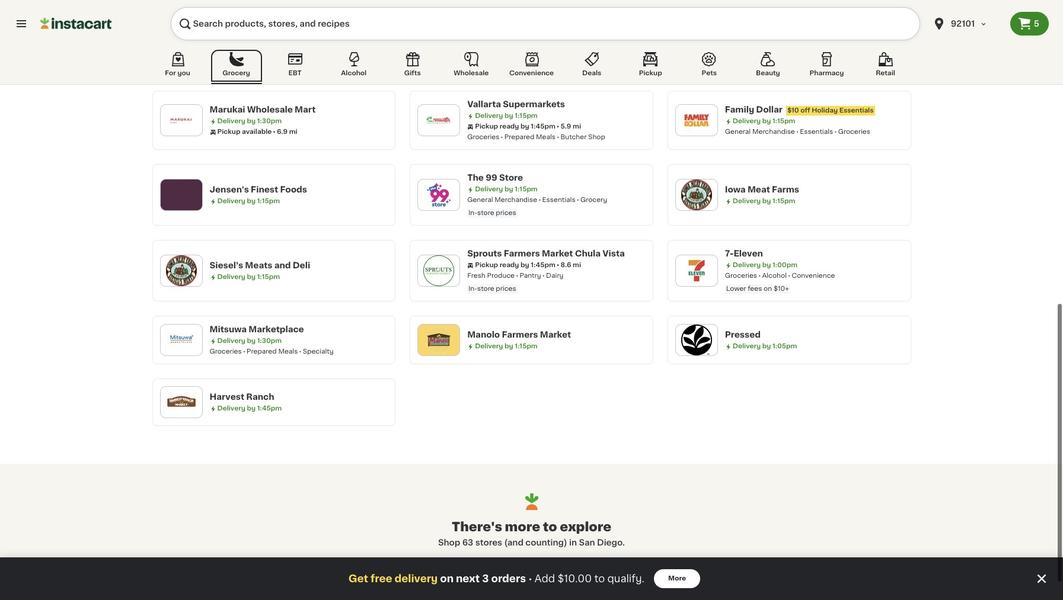 Task type: describe. For each thing, give the bounding box(es) containing it.
groceries prepared meals butcher shop
[[468, 134, 606, 141]]

general for family dollar logo
[[725, 129, 751, 135]]

manolo farmers market
[[468, 331, 571, 339]]

7-eleven
[[725, 250, 763, 258]]

in-store prices down 99
[[469, 210, 516, 217]]

shop for groceries
[[589, 134, 606, 141]]

pharmacy button
[[802, 50, 853, 84]]

beauty
[[756, 70, 780, 77]]

sprouts farmers market chula vista
[[468, 250, 625, 258]]

in
[[569, 539, 577, 548]]

ebt
[[289, 70, 302, 77]]

for you button
[[152, 50, 203, 84]]

chula
[[575, 250, 601, 258]]

pickup button
[[625, 50, 676, 84]]

wholesale inside wholesale button
[[454, 70, 489, 77]]

$10+ for lower fees on $10+
[[774, 286, 789, 292]]

merchandise for the 99 store logo
[[495, 197, 537, 203]]

pickup ready by 1:45pm for super
[[217, 37, 298, 43]]

gifts button
[[387, 50, 438, 84]]

jensen's finest foods logo image
[[166, 180, 197, 211]]

pharmacy
[[810, 70, 844, 77]]

1 vertical spatial butcher
[[561, 134, 587, 141]]

2 general merchandise essentials groceries from the top
[[725, 129, 871, 135]]

delivery for meats
[[217, 274, 245, 281]]

pickup inside button
[[639, 70, 662, 77]]

99
[[486, 174, 497, 182]]

for
[[165, 70, 176, 77]]

prepared for specialty
[[247, 349, 277, 355]]

family dollar logo image
[[681, 105, 712, 136]]

view all stores
[[500, 571, 563, 580]]

dairy
[[546, 273, 564, 279]]

groceries for convenience
[[725, 273, 758, 279]]

1:15pm down $10
[[773, 118, 796, 125]]

by for iowa meat farms
[[763, 198, 771, 205]]

delivery up wholesale button
[[475, 37, 503, 43]]

view all stores link
[[483, 564, 581, 587]]

marukai
[[210, 106, 245, 114]]

delivery for marketplace
[[217, 338, 245, 345]]

pets
[[702, 70, 717, 77]]

fees for lower fees on $10+ good for small orders
[[490, 50, 505, 56]]

on inside the get free delivery on next 3 orders • add $10.00 to qualify.
[[440, 575, 454, 584]]

iowa
[[725, 186, 746, 194]]

next
[[456, 575, 480, 584]]

deals
[[583, 70, 602, 77]]

farms
[[772, 186, 800, 194]]

5.9 mi
[[561, 123, 581, 130]]

deli
[[293, 262, 310, 270]]

mi right 8.6
[[573, 262, 581, 269]]

wholesale button
[[446, 50, 497, 84]]

ready for super
[[242, 37, 261, 43]]

0 horizontal spatial delivery by 1:00pm
[[475, 37, 540, 43]]

1:15pm for farms
[[773, 198, 796, 205]]

delivery by 1:15pm for and
[[217, 274, 280, 281]]

bakery
[[292, 47, 315, 54]]

1:45pm for 8.6 mi
[[531, 262, 556, 269]]

3
[[482, 575, 489, 584]]

store right pets 'button'
[[735, 55, 752, 62]]

sprouts
[[468, 250, 502, 258]]

delivery down family at the top of the page
[[733, 118, 761, 125]]

get
[[349, 575, 368, 584]]

mitsuwa marketplace
[[210, 326, 304, 334]]

by for the 99 store
[[505, 186, 513, 193]]

essentials down holiday on the right
[[800, 129, 834, 135]]

by for siesel's meats and deli
[[247, 274, 256, 281]]

lower fees on $10+ good for small orders
[[469, 50, 607, 56]]

groceries for specialty
[[210, 349, 242, 355]]

pickup available
[[217, 129, 272, 135]]

eleven
[[734, 250, 763, 258]]

beauty button
[[743, 50, 794, 84]]

convenience button
[[505, 50, 559, 84]]

mart
[[295, 106, 316, 114]]

by for vallarta supermarkets
[[505, 113, 513, 119]]

the 99 store
[[468, 174, 523, 182]]

prices down produce butcher shop bakery
[[238, 61, 259, 67]]

meats
[[245, 262, 273, 270]]

off
[[801, 107, 811, 114]]

in-store prices down fresh at the left
[[469, 286, 516, 292]]

for
[[556, 50, 565, 56]]

1:05pm
[[773, 343, 797, 350]]

fees for lower fees on $10+
[[748, 286, 762, 292]]

el
[[210, 14, 218, 22]]

finest
[[251, 186, 278, 194]]

by for marukai wholesale mart
[[247, 118, 256, 125]]

groceries down "family dollar $10 off holiday essentials"
[[839, 129, 871, 135]]

el super
[[210, 14, 246, 22]]

1 vertical spatial alcohol
[[763, 273, 787, 279]]

super
[[220, 14, 246, 22]]

pressed logo image
[[681, 325, 712, 356]]

meals for butcher shop
[[536, 134, 556, 141]]

siesel's meats and deli
[[210, 262, 310, 270]]

family dollar $10 off holiday essentials
[[725, 106, 874, 114]]

manolo farmers market logo image
[[424, 325, 454, 356]]

get free delivery on next 3 orders • add $10.00 to qualify.
[[349, 575, 645, 584]]

mi for supermarkets
[[573, 123, 581, 130]]

0 vertical spatial merchandise
[[753, 42, 795, 49]]

gifts
[[404, 70, 421, 77]]

by for mitsuwa marketplace
[[247, 338, 256, 345]]

1:30pm for wholesale
[[257, 118, 282, 125]]

1 horizontal spatial orders
[[586, 50, 607, 56]]

meat
[[748, 186, 770, 194]]

iowa meat farms
[[725, 186, 800, 194]]

dollar
[[757, 106, 783, 114]]

0 vertical spatial shop
[[270, 47, 287, 54]]

delivery for supermarkets
[[475, 113, 503, 119]]

delivery down pressed
[[733, 343, 761, 350]]

1:15pm for store
[[515, 186, 538, 193]]

store
[[499, 174, 523, 182]]

by for harvest ranch
[[247, 406, 256, 412]]

manolo
[[468, 331, 500, 339]]

8.6 mi
[[561, 262, 581, 269]]

groceries prepared meals specialty
[[210, 349, 334, 355]]

ebt button
[[270, 50, 321, 84]]

delivery for ranch
[[217, 406, 245, 412]]

1:45pm for 4.5 mi
[[273, 37, 298, 43]]

store down 99
[[478, 210, 494, 217]]

there's
[[452, 522, 502, 534]]

pickup down the sprouts
[[475, 262, 498, 269]]

more button
[[654, 570, 701, 589]]

merchandise for family dollar logo
[[753, 129, 795, 135]]

$10+ for lower fees on $10+ good for small orders
[[516, 50, 532, 56]]

in-store prices down produce butcher shop bakery
[[211, 61, 259, 67]]

4.5
[[303, 37, 314, 43]]

more
[[669, 576, 686, 583]]

prices down general merchandise essentials grocery
[[496, 210, 516, 217]]

deals button
[[567, 50, 618, 84]]

in- down 'the'
[[469, 210, 478, 217]]

2 vertical spatial ready
[[500, 262, 519, 269]]

prepared for butcher
[[505, 134, 535, 141]]

$10
[[788, 107, 799, 114]]

view
[[500, 571, 521, 580]]

meals for specialty
[[278, 349, 298, 355]]

delivery for farmers
[[475, 343, 503, 350]]

Search field
[[171, 7, 920, 40]]

convenience inside button
[[509, 70, 554, 77]]

market for sprouts farmers market chula vista
[[542, 250, 573, 258]]

2 vertical spatial pickup ready by 1:45pm
[[475, 262, 556, 269]]

prices down fresh produce pantry dairy
[[496, 286, 516, 292]]

5
[[1034, 20, 1040, 28]]

diego.
[[597, 539, 625, 548]]

explore
[[560, 522, 612, 534]]

pickup for marukai wholesale mart
[[217, 129, 240, 135]]

vista
[[603, 250, 625, 258]]

there's more to explore shop 63 stores (and counting) in san diego.
[[438, 522, 625, 548]]

1 horizontal spatial produce
[[487, 273, 515, 279]]

jensen's finest foods
[[210, 186, 307, 194]]

delivery
[[395, 575, 438, 584]]

retail
[[876, 70, 896, 77]]

general merchandise essentials grocery
[[468, 197, 607, 203]]

by for jensen's finest foods
[[247, 198, 256, 205]]

mi for super
[[315, 37, 324, 43]]

mitsuwa
[[210, 326, 247, 334]]

delivery by 1:45pm
[[217, 406, 282, 412]]

san
[[579, 539, 595, 548]]

delivery by 1:05pm
[[733, 343, 797, 350]]



Task type: vqa. For each thing, say whether or not it's contained in the screenshot.
PRESERVED DIPS & SPREADS
no



Task type: locate. For each thing, give the bounding box(es) containing it.
delivery down super
[[217, 26, 245, 33]]

sprouts farmers market chula vista logo image
[[424, 256, 454, 287]]

marukai wholesale mart
[[210, 106, 316, 114]]

1:15pm for foods
[[257, 198, 280, 205]]

farmers for manolo
[[502, 331, 538, 339]]

2 delivery by 1:30pm from the top
[[217, 118, 282, 125]]

1:15pm down 'supermarkets'
[[515, 113, 538, 119]]

by for pressed
[[763, 343, 771, 350]]

1 vertical spatial delivery by 1:30pm
[[217, 118, 282, 125]]

0 horizontal spatial alcohol
[[341, 70, 367, 77]]

lower for lower fees on $10+ good for small orders
[[469, 50, 489, 56]]

delivery down 'iowa'
[[733, 198, 761, 205]]

1:30pm up 'groceries prepared meals specialty'
[[257, 338, 282, 345]]

alcohol inside button
[[341, 70, 367, 77]]

mi
[[315, 37, 324, 43], [573, 123, 581, 130], [289, 129, 298, 135], [573, 262, 581, 269]]

0 vertical spatial $10+
[[516, 50, 532, 56]]

1 vertical spatial delivery by 1:00pm
[[733, 262, 798, 269]]

essentials
[[800, 42, 834, 49], [840, 107, 874, 114], [800, 129, 834, 135], [542, 197, 576, 203]]

grocery inside button
[[223, 70, 250, 77]]

1 vertical spatial lower
[[727, 286, 747, 292]]

shop categories tab list
[[152, 50, 911, 84]]

1 vertical spatial 1:00pm
[[773, 262, 798, 269]]

supermarkets
[[503, 100, 565, 109]]

•
[[529, 575, 532, 584]]

1 vertical spatial fees
[[748, 286, 762, 292]]

0 horizontal spatial produce
[[210, 47, 237, 54]]

1 vertical spatial wholesale
[[247, 106, 293, 114]]

1 horizontal spatial delivery by 1:00pm
[[733, 262, 798, 269]]

orders up deals
[[586, 50, 607, 56]]

lower up vallarta on the top left of page
[[469, 50, 489, 56]]

lower
[[469, 50, 489, 56], [727, 286, 747, 292]]

good
[[536, 50, 555, 56]]

1 vertical spatial stores
[[536, 571, 563, 580]]

groceries for butcher shop
[[468, 134, 500, 141]]

1 horizontal spatial meals
[[536, 134, 556, 141]]

0 vertical spatial orders
[[586, 50, 607, 56]]

delivery down mitsuwa
[[217, 338, 245, 345]]

on down groceries alcohol convenience
[[764, 286, 772, 292]]

0 vertical spatial meals
[[536, 134, 556, 141]]

$10.00
[[558, 575, 592, 584]]

pickup
[[217, 37, 240, 43], [639, 70, 662, 77], [475, 123, 498, 130], [217, 129, 240, 135], [475, 262, 498, 269]]

to inside "there's more to explore shop 63 stores (and counting) in san diego."
[[543, 522, 557, 534]]

0 vertical spatial butcher
[[242, 47, 268, 54]]

1 vertical spatial $10+
[[774, 286, 789, 292]]

mi right the 5.9
[[573, 123, 581, 130]]

groceries up the lower fees on $10+
[[725, 273, 758, 279]]

fees down groceries alcohol convenience
[[748, 286, 762, 292]]

$10+
[[516, 50, 532, 56], [774, 286, 789, 292]]

harvest ranch
[[210, 393, 274, 402]]

butcher down super
[[242, 47, 268, 54]]

1 horizontal spatial lower
[[727, 286, 747, 292]]

0 vertical spatial delivery by 1:30pm
[[217, 26, 282, 33]]

ready
[[242, 37, 261, 43], [500, 123, 519, 130], [500, 262, 519, 269]]

iowa meat farms logo image
[[681, 180, 712, 211]]

2 92101 button from the left
[[932, 7, 1004, 40]]

1:45pm down ranch
[[257, 406, 282, 412]]

pickup ready by 1:45pm down vallarta supermarkets
[[475, 123, 556, 130]]

1 vertical spatial market
[[540, 331, 571, 339]]

alcohol
[[341, 70, 367, 77], [763, 273, 787, 279]]

0 horizontal spatial prepared
[[247, 349, 277, 355]]

shop
[[270, 47, 287, 54], [589, 134, 606, 141], [438, 539, 460, 548]]

pickup down vallarta on the top left of page
[[475, 123, 498, 130]]

general
[[725, 42, 751, 49], [725, 129, 751, 135], [468, 197, 493, 203]]

marukai wholesale mart logo image
[[166, 105, 197, 136]]

92101 button
[[925, 7, 1011, 40], [932, 7, 1004, 40]]

0 vertical spatial lower
[[469, 50, 489, 56]]

1 92101 button from the left
[[925, 7, 1011, 40]]

retail button
[[860, 50, 911, 84]]

0 horizontal spatial orders
[[491, 575, 526, 584]]

prepared down the mitsuwa marketplace
[[247, 349, 277, 355]]

pickup right deals
[[639, 70, 662, 77]]

0 vertical spatial 1:00pm
[[515, 37, 540, 43]]

2 vertical spatial on
[[440, 575, 454, 584]]

delivery by 1:15pm down the 'manolo farmers market'
[[475, 343, 538, 350]]

1 horizontal spatial shop
[[438, 539, 460, 548]]

groceries down mitsuwa
[[210, 349, 242, 355]]

groceries up pharmacy button
[[839, 42, 871, 49]]

$10+ left good
[[516, 50, 532, 56]]

stores
[[476, 539, 503, 548], [536, 571, 563, 580]]

delivery by 1:15pm down meats
[[217, 274, 280, 281]]

0 horizontal spatial shop
[[270, 47, 287, 54]]

general up pets 'button'
[[725, 42, 751, 49]]

general down family at the top of the page
[[725, 129, 751, 135]]

2 vertical spatial delivery by 1:30pm
[[217, 338, 282, 345]]

0 horizontal spatial $10+
[[516, 50, 532, 56]]

1:30pm
[[257, 26, 282, 33], [257, 118, 282, 125], [257, 338, 282, 345]]

family
[[725, 106, 755, 114]]

by for manolo farmers market
[[505, 343, 513, 350]]

0 vertical spatial alcohol
[[341, 70, 367, 77]]

1:15pm down farms
[[773, 198, 796, 205]]

5 button
[[1011, 12, 1049, 36]]

0 horizontal spatial lower
[[469, 50, 489, 56]]

general for the 99 store logo
[[468, 197, 493, 203]]

1 horizontal spatial $10+
[[774, 286, 789, 292]]

lower fees on $10+
[[727, 286, 789, 292]]

63
[[463, 539, 474, 548]]

vallarta supermarkets
[[468, 100, 565, 109]]

1 vertical spatial prepared
[[247, 349, 277, 355]]

on for lower fees on $10+
[[764, 286, 772, 292]]

1 horizontal spatial prepared
[[505, 134, 535, 141]]

delivery by 1:30pm
[[217, 26, 282, 33], [217, 118, 282, 125], [217, 338, 282, 345]]

0 vertical spatial convenience
[[509, 70, 554, 77]]

fresh
[[468, 273, 486, 279]]

1:45pm up groceries prepared meals butcher shop
[[531, 123, 556, 130]]

mitsuwa marketplace logo image
[[166, 325, 197, 356]]

grocery up chula
[[581, 197, 607, 203]]

in- right for you button
[[211, 61, 220, 67]]

1:15pm up general merchandise essentials grocery
[[515, 186, 538, 193]]

delivery down vallarta on the top left of page
[[475, 113, 503, 119]]

3 1:30pm from the top
[[257, 338, 282, 345]]

store down produce butcher shop bakery
[[220, 61, 237, 67]]

0 vertical spatial general
[[725, 42, 751, 49]]

0 vertical spatial to
[[543, 522, 557, 534]]

delivery for finest
[[217, 198, 245, 205]]

1 horizontal spatial convenience
[[792, 273, 835, 279]]

0 vertical spatial 1:30pm
[[257, 26, 282, 33]]

delivery by 1:30pm for super
[[217, 26, 282, 33]]

to up counting)
[[543, 522, 557, 534]]

0 vertical spatial farmers
[[504, 250, 540, 258]]

0 horizontal spatial 1:00pm
[[515, 37, 540, 43]]

1 horizontal spatial to
[[595, 575, 605, 584]]

1 vertical spatial merchandise
[[753, 129, 795, 135]]

delivery
[[217, 26, 245, 33], [475, 37, 503, 43], [475, 113, 503, 119], [217, 118, 245, 125], [733, 118, 761, 125], [475, 186, 503, 193], [217, 198, 245, 205], [733, 198, 761, 205], [733, 262, 761, 269], [217, 274, 245, 281], [217, 338, 245, 345], [475, 343, 503, 350], [733, 343, 761, 350], [217, 406, 245, 412]]

delivery by 1:00pm up groceries alcohol convenience
[[733, 262, 798, 269]]

0 vertical spatial prepared
[[505, 134, 535, 141]]

groceries
[[839, 42, 871, 49], [839, 129, 871, 135], [468, 134, 500, 141], [725, 273, 758, 279], [210, 349, 242, 355]]

0 vertical spatial pickup ready by 1:45pm
[[217, 37, 298, 43]]

stores inside "there's more to explore shop 63 stores (and counting) in san diego."
[[476, 539, 503, 548]]

for you
[[165, 70, 190, 77]]

in- down fresh at the left
[[469, 286, 478, 292]]

alcohol button
[[328, 50, 379, 84]]

3 delivery by 1:30pm from the top
[[217, 338, 282, 345]]

produce right fresh at the left
[[487, 273, 515, 279]]

delivery by 1:15pm for farms
[[733, 198, 796, 205]]

lower for lower fees on $10+
[[727, 286, 747, 292]]

2 vertical spatial shop
[[438, 539, 460, 548]]

delivery for wholesale
[[217, 118, 245, 125]]

1:45pm for 5.9 mi
[[531, 123, 556, 130]]

0 vertical spatial market
[[542, 250, 573, 258]]

farmers for sprouts
[[504, 250, 540, 258]]

specialty
[[303, 349, 334, 355]]

delivery for super
[[217, 26, 245, 33]]

mi right '6.9'
[[289, 129, 298, 135]]

fees
[[490, 50, 505, 56], [748, 286, 762, 292]]

delivery down jensen's
[[217, 198, 245, 205]]

1:45pm up bakery
[[273, 37, 298, 43]]

groceries down vallarta on the top left of page
[[468, 134, 500, 141]]

1 horizontal spatial butcher
[[561, 134, 587, 141]]

farmers right the 'manolo'
[[502, 331, 538, 339]]

2 1:30pm from the top
[[257, 118, 282, 125]]

0 vertical spatial fees
[[490, 50, 505, 56]]

foods
[[280, 186, 307, 194]]

92101
[[951, 20, 975, 28]]

merchandise down dollar
[[753, 129, 795, 135]]

4.5 mi
[[303, 37, 324, 43]]

0 vertical spatial stores
[[476, 539, 503, 548]]

1 horizontal spatial fees
[[748, 286, 762, 292]]

pickup ready by 1:45pm
[[217, 37, 298, 43], [475, 123, 556, 130], [475, 262, 556, 269]]

farmers up fresh produce pantry dairy
[[504, 250, 540, 258]]

1 vertical spatial on
[[764, 286, 772, 292]]

delivery by 1:30pm down super
[[217, 26, 282, 33]]

1:30pm down marukai wholesale mart
[[257, 118, 282, 125]]

merchandise up beauty button
[[753, 42, 795, 49]]

1 horizontal spatial alcohol
[[763, 273, 787, 279]]

lower down 7-
[[727, 286, 747, 292]]

7-eleven logo image
[[681, 256, 712, 287]]

1:15pm down the 'manolo farmers market'
[[515, 343, 538, 350]]

1 vertical spatial orders
[[491, 575, 526, 584]]

1 horizontal spatial wholesale
[[454, 70, 489, 77]]

instacart image
[[40, 17, 112, 31]]

1 vertical spatial ready
[[500, 123, 519, 130]]

0 vertical spatial wholesale
[[454, 70, 489, 77]]

1 horizontal spatial 1:00pm
[[773, 262, 798, 269]]

0 vertical spatial ready
[[242, 37, 261, 43]]

0 vertical spatial on
[[506, 50, 515, 56]]

essentials up sprouts farmers market chula vista
[[542, 197, 576, 203]]

harvest ranch logo image
[[166, 387, 197, 418]]

market up 8.6
[[542, 250, 573, 258]]

6.9 mi
[[277, 129, 298, 135]]

delivery by 1:00pm up lower fees on $10+ good for small orders
[[475, 37, 540, 43]]

merchandise down store
[[495, 197, 537, 203]]

meals down marketplace
[[278, 349, 298, 355]]

1 1:30pm from the top
[[257, 26, 282, 33]]

orders
[[586, 50, 607, 56], [491, 575, 526, 584]]

shop for there's
[[438, 539, 460, 548]]

essentials up pharmacy button
[[800, 42, 834, 49]]

delivery by 1:15pm down dollar
[[733, 118, 796, 125]]

delivery for eleven
[[733, 262, 761, 269]]

1:30pm for super
[[257, 26, 282, 33]]

2 horizontal spatial shop
[[589, 134, 606, 141]]

1 vertical spatial produce
[[487, 273, 515, 279]]

1 vertical spatial meals
[[278, 349, 298, 355]]

on for lower fees on $10+ good for small orders
[[506, 50, 515, 56]]

orders inside the get free delivery on next 3 orders • add $10.00 to qualify.
[[491, 575, 526, 584]]

siesel's meats and deli logo image
[[166, 256, 197, 287]]

marketplace
[[249, 326, 304, 334]]

delivery by 1:15pm for foods
[[217, 198, 280, 205]]

wholesale up '6.9'
[[247, 106, 293, 114]]

1 delivery by 1:30pm from the top
[[217, 26, 282, 33]]

delivery by 1:30pm down the mitsuwa marketplace
[[217, 338, 282, 345]]

pickup down marukai
[[217, 129, 240, 135]]

pickup for vallarta supermarkets
[[475, 123, 498, 130]]

merchandise
[[753, 42, 795, 49], [753, 129, 795, 135], [495, 197, 537, 203]]

stores inside 'view all stores' button
[[536, 571, 563, 580]]

1:30pm up produce butcher shop bakery
[[257, 26, 282, 33]]

delivery by 1:15pm down store
[[475, 186, 538, 193]]

pickup ready by 1:45pm for supermarkets
[[475, 123, 556, 130]]

wholesale
[[454, 70, 489, 77], [247, 106, 293, 114]]

and
[[274, 262, 291, 270]]

produce down the el super
[[210, 47, 237, 54]]

0 horizontal spatial stores
[[476, 539, 503, 548]]

groceries alcohol convenience
[[725, 273, 835, 279]]

general merchandise essentials groceries
[[725, 42, 871, 49], [725, 129, 871, 135]]

ready down vallarta supermarkets
[[500, 123, 519, 130]]

1 vertical spatial farmers
[[502, 331, 538, 339]]

delivery for 99
[[475, 186, 503, 193]]

siesel's
[[210, 262, 243, 270]]

in- left beauty button
[[727, 55, 735, 62]]

1 vertical spatial 1:30pm
[[257, 118, 282, 125]]

delivery by 1:30pm for wholesale
[[217, 118, 282, 125]]

0 vertical spatial grocery
[[223, 70, 250, 77]]

convenience
[[509, 70, 554, 77], [792, 273, 835, 279]]

by for 7-eleven
[[763, 262, 771, 269]]

1:00pm up lower fees on $10+ good for small orders
[[515, 37, 540, 43]]

store down fresh at the left
[[478, 286, 494, 292]]

0 horizontal spatial to
[[543, 522, 557, 534]]

pets button
[[684, 50, 735, 84]]

delivery by 1:15pm down vallarta supermarkets
[[475, 113, 538, 119]]

pantry
[[520, 273, 541, 279]]

butcher down 5.9 mi
[[561, 134, 587, 141]]

delivery down the 'manolo'
[[475, 343, 503, 350]]

None search field
[[171, 7, 920, 40]]

1 vertical spatial shop
[[589, 134, 606, 141]]

general merchandise essentials groceries up pharmacy button
[[725, 42, 871, 49]]

shop inside "there's more to explore shop 63 stores (and counting) in san diego."
[[438, 539, 460, 548]]

1:45pm
[[273, 37, 298, 43], [531, 123, 556, 130], [531, 262, 556, 269], [257, 406, 282, 412]]

harvest
[[210, 393, 244, 402]]

2 vertical spatial general
[[468, 197, 493, 203]]

to inside the get free delivery on next 3 orders • add $10.00 to qualify.
[[595, 575, 605, 584]]

delivery down harvest
[[217, 406, 245, 412]]

essentials inside "family dollar $10 off holiday essentials"
[[840, 107, 874, 114]]

all
[[523, 571, 534, 580]]

delivery by 1:15pm
[[475, 113, 538, 119], [733, 118, 796, 125], [475, 186, 538, 193], [217, 198, 280, 205], [733, 198, 796, 205], [217, 274, 280, 281], [475, 343, 538, 350]]

0 horizontal spatial fees
[[490, 50, 505, 56]]

0 horizontal spatial butcher
[[242, 47, 268, 54]]

you
[[178, 70, 190, 77]]

add
[[535, 575, 555, 584]]

to
[[543, 522, 557, 534], [595, 575, 605, 584]]

1 vertical spatial general
[[725, 129, 751, 135]]

in-store prices up beauty
[[727, 55, 774, 62]]

vallarta supermarkets logo image
[[424, 105, 454, 136]]

1 vertical spatial grocery
[[581, 197, 607, 203]]

1 vertical spatial pickup ready by 1:45pm
[[475, 123, 556, 130]]

view all stores button
[[483, 564, 581, 587]]

0 horizontal spatial grocery
[[223, 70, 250, 77]]

on left good
[[506, 50, 515, 56]]

1:15pm for market
[[515, 343, 538, 350]]

1 general merchandise essentials groceries from the top
[[725, 42, 871, 49]]

5.9
[[561, 123, 571, 130]]

the 99 store logo image
[[424, 180, 454, 211]]

pickup ready by 1:45pm up fresh produce pantry dairy
[[475, 262, 556, 269]]

1 horizontal spatial stores
[[536, 571, 563, 580]]

qualify.
[[608, 575, 645, 584]]

prices up beauty
[[754, 55, 774, 62]]

delivery down eleven
[[733, 262, 761, 269]]

fees left convenience button
[[490, 50, 505, 56]]

delivery down 99
[[475, 186, 503, 193]]

pickup for el super
[[217, 37, 240, 43]]

1:15pm down siesel's meats and deli
[[257, 274, 280, 281]]

vallarta
[[468, 100, 501, 109]]

delivery by 1:30pm for marketplace
[[217, 338, 282, 345]]

2 horizontal spatial on
[[764, 286, 772, 292]]

pickup down the el super
[[217, 37, 240, 43]]

1 horizontal spatial grocery
[[581, 197, 607, 203]]

by for el super
[[247, 26, 256, 33]]

treatment tracker modal dialog
[[0, 558, 1064, 601]]

ready up produce butcher shop bakery
[[242, 37, 261, 43]]

alcohol up the lower fees on $10+
[[763, 273, 787, 279]]

on left next
[[440, 575, 454, 584]]

8.6
[[561, 262, 571, 269]]

delivery by 1:15pm for market
[[475, 343, 538, 350]]

market for manolo farmers market
[[540, 331, 571, 339]]

(and
[[505, 539, 524, 548]]

orders left •
[[491, 575, 526, 584]]

mi for wholesale
[[289, 129, 298, 135]]

0 vertical spatial delivery by 1:00pm
[[475, 37, 540, 43]]

0 horizontal spatial convenience
[[509, 70, 554, 77]]

ready up fresh produce pantry dairy
[[500, 262, 519, 269]]

0 horizontal spatial meals
[[278, 349, 298, 355]]

delivery for meat
[[733, 198, 761, 205]]

1 vertical spatial convenience
[[792, 273, 835, 279]]

0 vertical spatial produce
[[210, 47, 237, 54]]

1:15pm for and
[[257, 274, 280, 281]]

wholesale up vallarta on the top left of page
[[454, 70, 489, 77]]

0 horizontal spatial wholesale
[[247, 106, 293, 114]]

1:00pm up groceries alcohol convenience
[[773, 262, 798, 269]]

grocery
[[223, 70, 250, 77], [581, 197, 607, 203]]

2 vertical spatial merchandise
[[495, 197, 537, 203]]

delivery by 1:15pm for store
[[475, 186, 538, 193]]

ready for supermarkets
[[500, 123, 519, 130]]

by
[[247, 26, 256, 33], [263, 37, 272, 43], [505, 37, 513, 43], [505, 113, 513, 119], [247, 118, 256, 125], [763, 118, 771, 125], [521, 123, 530, 130], [505, 186, 513, 193], [247, 198, 256, 205], [763, 198, 771, 205], [521, 262, 530, 269], [763, 262, 771, 269], [247, 274, 256, 281], [247, 338, 256, 345], [505, 343, 513, 350], [763, 343, 771, 350], [247, 406, 256, 412]]

produce butcher shop bakery
[[210, 47, 315, 54]]

grocery button
[[211, 50, 262, 84]]

delivery by 1:30pm up pickup available
[[217, 118, 282, 125]]

2 vertical spatial 1:30pm
[[257, 338, 282, 345]]

1:30pm for marketplace
[[257, 338, 282, 345]]

1 horizontal spatial on
[[506, 50, 515, 56]]

1 vertical spatial to
[[595, 575, 605, 584]]

grocery down produce butcher shop bakery
[[223, 70, 250, 77]]

0 horizontal spatial on
[[440, 575, 454, 584]]

0 vertical spatial general merchandise essentials groceries
[[725, 42, 871, 49]]

1 vertical spatial general merchandise essentials groceries
[[725, 129, 871, 135]]

produce
[[210, 47, 237, 54], [487, 273, 515, 279]]

market down dairy
[[540, 331, 571, 339]]



